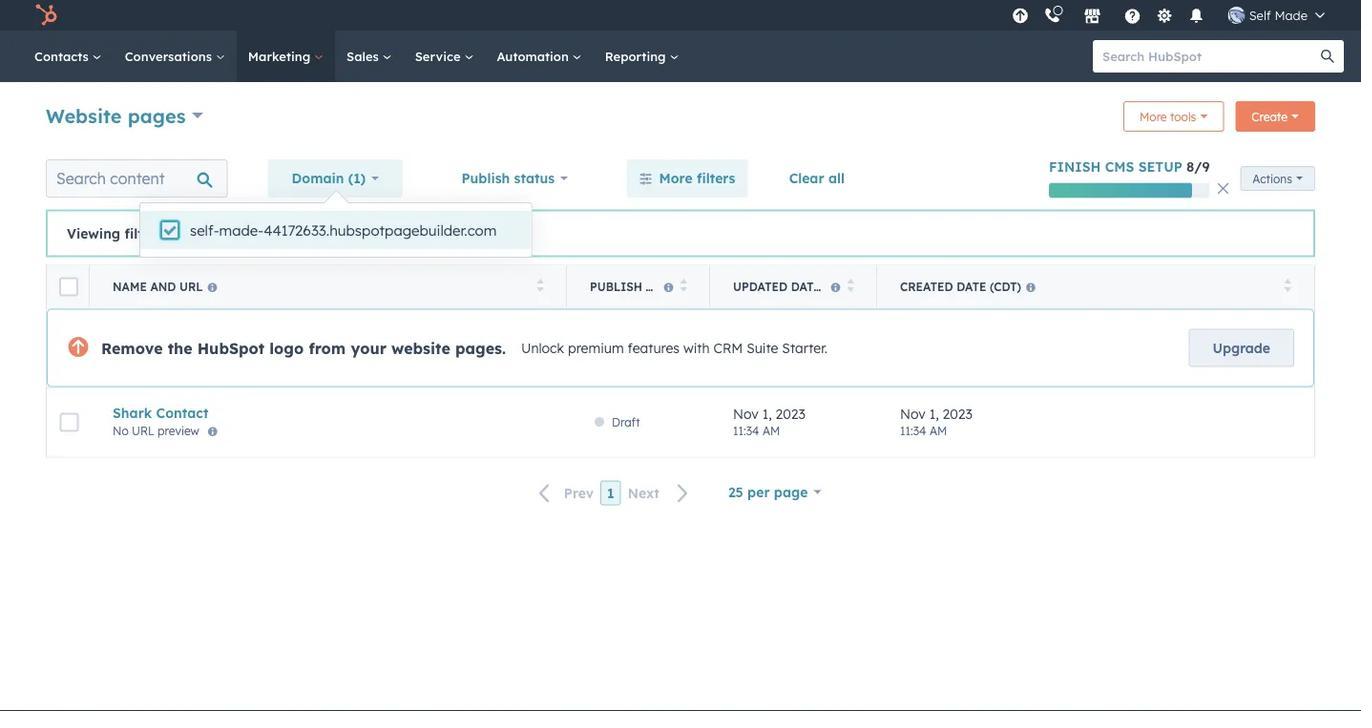 Task type: describe. For each thing, give the bounding box(es) containing it.
actions button
[[1240, 166, 1315, 191]]

create
[[1252, 109, 1288, 124]]

self-made-44172633.hubspotpagebuilder.com list box
[[140, 203, 531, 257]]

more filters
[[659, 170, 735, 186]]

no
[[113, 423, 129, 437]]

cms
[[1105, 158, 1134, 175]]

publish status button
[[449, 159, 580, 197]]

ruby anderson image
[[1228, 7, 1245, 24]]

marketing link
[[237, 31, 335, 82]]

more tools button
[[1124, 101, 1224, 132]]

url inside button
[[179, 280, 203, 294]]

more tools
[[1140, 109, 1196, 124]]

shark contact link
[[113, 404, 544, 421]]

more for more tools
[[1140, 109, 1167, 124]]

close image
[[1217, 183, 1229, 194]]

finish
[[1049, 158, 1101, 175]]

contacts link
[[23, 31, 113, 82]]

marketing
[[248, 48, 314, 64]]

created
[[900, 280, 953, 294]]

and
[[150, 280, 176, 294]]

contact
[[156, 404, 209, 421]]

domain
[[292, 170, 344, 186]]

self made menu
[[1007, 0, 1338, 31]]

/
[[1194, 158, 1202, 175]]

press to sort. element for name and url
[[537, 279, 544, 295]]

clear
[[789, 170, 824, 186]]

website
[[46, 104, 122, 127]]

clear all button
[[777, 159, 857, 197]]

upgrade
[[1213, 339, 1271, 356]]

viewing
[[67, 225, 120, 242]]

notifications button
[[1181, 0, 1213, 31]]

with
[[683, 340, 710, 356]]

remove
[[101, 338, 163, 357]]

unlock
[[521, 340, 564, 356]]

website
[[391, 338, 450, 357]]

1 vertical spatial url
[[132, 423, 154, 437]]

shark contact
[[113, 404, 209, 421]]

44172633.hubspotpagebuilder.com inside domain filter: element
[[300, 226, 498, 240]]

upgrade image
[[1012, 8, 1029, 25]]

self-made-44172633.hubspotpagebuilder.com
[[190, 221, 497, 240]]

starter.
[[782, 340, 828, 356]]

self made
[[1249, 7, 1308, 23]]

25 per page
[[728, 483, 808, 500]]

prev
[[564, 485, 594, 501]]

contacts
[[34, 48, 92, 64]]

premium
[[568, 340, 624, 356]]

notifications image
[[1188, 9, 1205, 26]]

domain: self-made-44172633.hubspotpagebuilder.com
[[186, 226, 498, 240]]

self
[[1249, 7, 1271, 23]]

press to sort. image for publish status
[[680, 279, 687, 292]]

pages
[[128, 104, 186, 127]]

nov 1, 2023 11:34 am for shark contact was created on nov 1, 2023 at 11:34 am element at the right bottom of the page
[[900, 405, 973, 438]]

press to sort. image for created date (cdt)
[[1284, 279, 1292, 292]]

8
[[1186, 158, 1194, 175]]

viewing filters:
[[67, 225, 166, 242]]

crm
[[714, 340, 743, 356]]

remove the hubspot logo from your website pages.
[[101, 338, 506, 357]]

updated
[[733, 280, 788, 294]]

more filters button
[[627, 159, 748, 197]]

press to sort. element for updated date (cdt)
[[847, 279, 854, 295]]

0 horizontal spatial upgrade link
[[1009, 5, 1033, 25]]

website pages button
[[46, 102, 203, 129]]

publish status for publish status popup button
[[461, 170, 555, 186]]

calling icon image
[[1044, 7, 1061, 25]]

suite
[[747, 340, 778, 356]]

domain (1)
[[292, 170, 366, 186]]

your
[[351, 338, 387, 357]]

preview
[[158, 423, 199, 437]]

calling icon button
[[1036, 3, 1069, 28]]

settings link
[[1153, 5, 1177, 25]]

1
[[607, 485, 614, 501]]

automation link
[[485, 31, 593, 82]]

status for publish status popup button
[[514, 170, 555, 186]]

conversations
[[125, 48, 216, 64]]

help button
[[1117, 0, 1149, 31]]

press to sort. image for updated date (cdt)
[[847, 279, 854, 292]]

publish for publish status button
[[590, 280, 642, 294]]

created date (cdt) button
[[877, 266, 1314, 308]]

press to sort. element for created date (cdt)
[[1284, 279, 1292, 295]]

reporting link
[[593, 31, 691, 82]]

updated date (cdt)
[[733, 280, 856, 294]]

from
[[309, 338, 346, 357]]

features
[[628, 340, 680, 356]]

name
[[113, 280, 147, 294]]

created date (cdt)
[[900, 280, 1021, 294]]

2023 for the shark contact was updated on nov 1, 2023 element
[[776, 405, 806, 422]]

actions
[[1253, 171, 1292, 185]]



Task type: locate. For each thing, give the bounding box(es) containing it.
press to sort. element inside created date (cdt) button
[[1284, 279, 1292, 295]]

(cdt) up 'starter.'
[[824, 280, 856, 294]]

2 (cdt) from the left
[[990, 280, 1021, 294]]

hubspot image
[[34, 4, 57, 27]]

automation
[[497, 48, 572, 64]]

3 press to sort. element from the left
[[847, 279, 854, 295]]

2 am from the left
[[930, 424, 947, 438]]

settings image
[[1156, 8, 1173, 25]]

0 horizontal spatial press to sort. image
[[537, 279, 544, 292]]

upgrade link
[[1009, 5, 1033, 25], [1189, 329, 1294, 367]]

1 vertical spatial more
[[659, 170, 693, 186]]

2 1, from the left
[[930, 405, 939, 422]]

2023
[[776, 405, 806, 422], [943, 405, 973, 422]]

1 vertical spatial publish
[[590, 280, 642, 294]]

1 press to sort. image from the left
[[680, 279, 687, 292]]

Search content search field
[[46, 159, 227, 197]]

url down shark at bottom left
[[132, 423, 154, 437]]

sales link
[[335, 31, 403, 82]]

publish inside button
[[590, 280, 642, 294]]

1 press to sort. image from the left
[[537, 279, 544, 292]]

1 horizontal spatial url
[[179, 280, 203, 294]]

0 horizontal spatial nov
[[733, 405, 759, 422]]

1 horizontal spatial press to sort. image
[[847, 279, 854, 292]]

setup
[[1138, 158, 1183, 175]]

self-
[[190, 221, 219, 240], [238, 226, 263, 240]]

shark contact was created on nov 1, 2023 at 11:34 am element
[[900, 405, 1292, 440]]

press to sort. image inside publish status button
[[680, 279, 687, 292]]

status for publish status button
[[646, 280, 689, 294]]

1 horizontal spatial status
[[646, 280, 689, 294]]

made-
[[219, 221, 264, 240], [263, 226, 300, 240]]

hubspot link
[[23, 4, 72, 27]]

1 horizontal spatial nov 1, 2023 11:34 am
[[900, 405, 973, 438]]

status inside publish status popup button
[[514, 170, 555, 186]]

1 horizontal spatial publish
[[590, 280, 642, 294]]

0 horizontal spatial (cdt)
[[824, 280, 856, 294]]

made- inside "list box"
[[219, 221, 264, 240]]

all
[[828, 170, 845, 186]]

2 2023 from the left
[[943, 405, 973, 422]]

press to sort. image
[[537, 279, 544, 292], [1284, 279, 1292, 292]]

create button
[[1236, 101, 1315, 132]]

self- right filters:
[[190, 221, 219, 240]]

0 vertical spatial upgrade link
[[1009, 5, 1033, 25]]

nov 1, 2023 11:34 am
[[733, 405, 806, 438], [900, 405, 973, 438]]

1 horizontal spatial self-
[[238, 226, 263, 240]]

url right and
[[179, 280, 203, 294]]

upgrade link containing upgrade
[[1189, 329, 1294, 367]]

0 horizontal spatial 11:34
[[733, 424, 759, 438]]

1 2023 from the left
[[776, 405, 806, 422]]

publish status inside button
[[590, 280, 689, 294]]

press to sort. image inside the updated date (cdt) button
[[847, 279, 854, 292]]

1 1, from the left
[[762, 405, 772, 422]]

service link
[[403, 31, 485, 82]]

9
[[1202, 158, 1210, 175]]

press to sort. image
[[680, 279, 687, 292], [847, 279, 854, 292]]

finish cms setup button
[[1049, 158, 1183, 175]]

2 11:34 from the left
[[900, 424, 926, 438]]

11:34 inside the shark contact was updated on nov 1, 2023 element
[[733, 424, 759, 438]]

1 am from the left
[[763, 424, 780, 438]]

4 press to sort. element from the left
[[1284, 279, 1292, 295]]

shark contact was updated on nov 1, 2023 element
[[733, 405, 854, 440]]

publish status
[[461, 170, 555, 186], [590, 280, 689, 294]]

press to sort. image for name and url
[[537, 279, 544, 292]]

1 horizontal spatial upgrade link
[[1189, 329, 1294, 367]]

finish cms setup progress bar
[[1049, 183, 1192, 198]]

next button
[[621, 481, 701, 506]]

more inside button
[[659, 170, 693, 186]]

date for updated
[[791, 280, 821, 294]]

0 horizontal spatial press to sort. image
[[680, 279, 687, 292]]

publish status button
[[567, 266, 710, 308]]

0 vertical spatial status
[[514, 170, 555, 186]]

2 press to sort. image from the left
[[1284, 279, 1292, 292]]

date right created at the top right
[[957, 280, 987, 294]]

conversations link
[[113, 31, 237, 82]]

0 horizontal spatial 1,
[[762, 405, 772, 422]]

date
[[791, 280, 821, 294], [957, 280, 987, 294]]

1 horizontal spatial publish status
[[590, 280, 689, 294]]

domain (1) button
[[279, 159, 391, 197]]

(cdt) right created at the top right
[[990, 280, 1021, 294]]

press to sort. image inside name and url button
[[537, 279, 544, 292]]

pages.
[[455, 338, 506, 357]]

url
[[179, 280, 203, 294], [132, 423, 154, 437]]

updated date (cdt) button
[[710, 266, 877, 308]]

made
[[1275, 7, 1308, 23]]

filters
[[697, 170, 735, 186]]

reporting
[[605, 48, 670, 64]]

nov
[[733, 405, 759, 422], [900, 405, 926, 422]]

0 horizontal spatial date
[[791, 280, 821, 294]]

help image
[[1124, 9, 1141, 26]]

0 horizontal spatial self-
[[190, 221, 219, 240]]

sales
[[347, 48, 382, 64]]

hubspot
[[197, 338, 265, 357]]

self- inside domain filter: element
[[238, 226, 263, 240]]

1 horizontal spatial 2023
[[943, 405, 973, 422]]

domain:
[[186, 226, 234, 240]]

1 horizontal spatial date
[[957, 280, 987, 294]]

2 nov 1, 2023 11:34 am from the left
[[900, 405, 973, 438]]

press to sort. element inside publish status button
[[680, 279, 687, 295]]

self- inside self-made-44172633.hubspotpagebuilder.com "list box"
[[190, 221, 219, 240]]

1 horizontal spatial 11:34
[[900, 424, 926, 438]]

next
[[628, 485, 659, 501]]

more for more filters
[[659, 170, 693, 186]]

status
[[514, 170, 555, 186], [646, 280, 689, 294]]

finish cms setup 8 / 9
[[1049, 158, 1210, 175]]

1 vertical spatial publish status
[[590, 280, 689, 294]]

1 horizontal spatial am
[[930, 424, 947, 438]]

date for created
[[957, 280, 987, 294]]

1 horizontal spatial 1,
[[930, 405, 939, 422]]

shark
[[113, 404, 152, 421]]

self- right domain:
[[238, 226, 263, 240]]

self made button
[[1217, 0, 1336, 31]]

publish
[[461, 170, 510, 186], [590, 280, 642, 294]]

website pages banner
[[46, 95, 1315, 139]]

date right updated
[[791, 280, 821, 294]]

2023 for shark contact was created on nov 1, 2023 at 11:34 am element at the right bottom of the page
[[943, 405, 973, 422]]

(1)
[[348, 170, 366, 186]]

publish status inside popup button
[[461, 170, 555, 186]]

44172633.hubspotpagebuilder.com
[[264, 221, 497, 240], [300, 226, 498, 240]]

pagination navigation
[[528, 481, 701, 506]]

(cdt) for created date (cdt)
[[990, 280, 1021, 294]]

marketplaces button
[[1073, 0, 1113, 31]]

nov 1, 2023 11:34 am inside shark contact was created on nov 1, 2023 at 11:34 am element
[[900, 405, 973, 438]]

publish for publish status popup button
[[461, 170, 510, 186]]

0 vertical spatial publish
[[461, 170, 510, 186]]

press to sort. image inside created date (cdt) button
[[1284, 279, 1292, 292]]

name and url
[[113, 280, 203, 294]]

0 vertical spatial more
[[1140, 109, 1167, 124]]

press to sort. element
[[537, 279, 544, 295], [680, 279, 687, 295], [847, 279, 854, 295], [1284, 279, 1292, 295]]

tools
[[1170, 109, 1196, 124]]

Search HubSpot search field
[[1093, 40, 1327, 73]]

25 per page button
[[716, 473, 834, 511]]

press to sort. image up unlock premium features with crm suite starter.
[[680, 279, 687, 292]]

name and url button
[[90, 266, 567, 308]]

more left filters
[[659, 170, 693, 186]]

1 horizontal spatial (cdt)
[[990, 280, 1021, 294]]

0 vertical spatial url
[[179, 280, 203, 294]]

status inside publish status button
[[646, 280, 689, 294]]

nov 1, 2023 11:34 am for the shark contact was updated on nov 1, 2023 element
[[733, 405, 806, 438]]

more inside popup button
[[1140, 109, 1167, 124]]

1 vertical spatial upgrade link
[[1189, 329, 1294, 367]]

unlock premium features with crm suite starter.
[[521, 340, 828, 356]]

1 horizontal spatial more
[[1140, 109, 1167, 124]]

0 horizontal spatial status
[[514, 170, 555, 186]]

1 (cdt) from the left
[[824, 280, 856, 294]]

2 nov from the left
[[900, 405, 926, 422]]

1 press to sort. element from the left
[[537, 279, 544, 295]]

44172633.hubspotpagebuilder.com inside "list box"
[[264, 221, 497, 240]]

11:34
[[733, 424, 759, 438], [900, 424, 926, 438]]

1 nov 1, 2023 11:34 am from the left
[[733, 405, 806, 438]]

0 horizontal spatial publish
[[461, 170, 510, 186]]

1 11:34 from the left
[[733, 424, 759, 438]]

made- inside domain filter: element
[[263, 226, 300, 240]]

2 press to sort. element from the left
[[680, 279, 687, 295]]

2 press to sort. image from the left
[[847, 279, 854, 292]]

publish status for publish status button
[[590, 280, 689, 294]]

search button
[[1312, 40, 1344, 73]]

per
[[747, 483, 770, 500]]

0 horizontal spatial more
[[659, 170, 693, 186]]

1 horizontal spatial nov
[[900, 405, 926, 422]]

prev button
[[528, 481, 601, 506]]

marketplaces image
[[1084, 9, 1101, 26]]

service
[[415, 48, 464, 64]]

search image
[[1321, 50, 1334, 63]]

publish inside popup button
[[461, 170, 510, 186]]

nov 1, 2023 11:34 am inside the shark contact was updated on nov 1, 2023 element
[[733, 405, 806, 438]]

no url preview
[[113, 423, 199, 437]]

0 horizontal spatial nov 1, 2023 11:34 am
[[733, 405, 806, 438]]

(cdt) for updated date (cdt)
[[824, 280, 856, 294]]

1 button
[[601, 481, 621, 506]]

1 date from the left
[[791, 280, 821, 294]]

0 horizontal spatial am
[[763, 424, 780, 438]]

1,
[[762, 405, 772, 422], [930, 405, 939, 422]]

1 vertical spatial status
[[646, 280, 689, 294]]

1 nov from the left
[[733, 405, 759, 422]]

more left the tools
[[1140, 109, 1167, 124]]

clear all
[[789, 170, 845, 186]]

the
[[168, 338, 192, 357]]

press to sort. element for publish status
[[680, 279, 687, 295]]

am inside the shark contact was updated on nov 1, 2023 element
[[763, 424, 780, 438]]

0 horizontal spatial 2023
[[776, 405, 806, 422]]

page
[[774, 483, 808, 500]]

domain filter: element
[[174, 220, 530, 245]]

press to sort. image left created at the top right
[[847, 279, 854, 292]]

website pages
[[46, 104, 186, 127]]

2 date from the left
[[957, 280, 987, 294]]

press to sort. element inside name and url button
[[537, 279, 544, 295]]

0 horizontal spatial publish status
[[461, 170, 555, 186]]

filters:
[[124, 225, 166, 242]]

1 horizontal spatial press to sort. image
[[1284, 279, 1292, 292]]

0 horizontal spatial url
[[132, 423, 154, 437]]

draft
[[612, 415, 640, 430]]

press to sort. element inside the updated date (cdt) button
[[847, 279, 854, 295]]

25
[[728, 483, 743, 500]]

0 vertical spatial publish status
[[461, 170, 555, 186]]



Task type: vqa. For each thing, say whether or not it's contained in the screenshot.
the rightmost will
no



